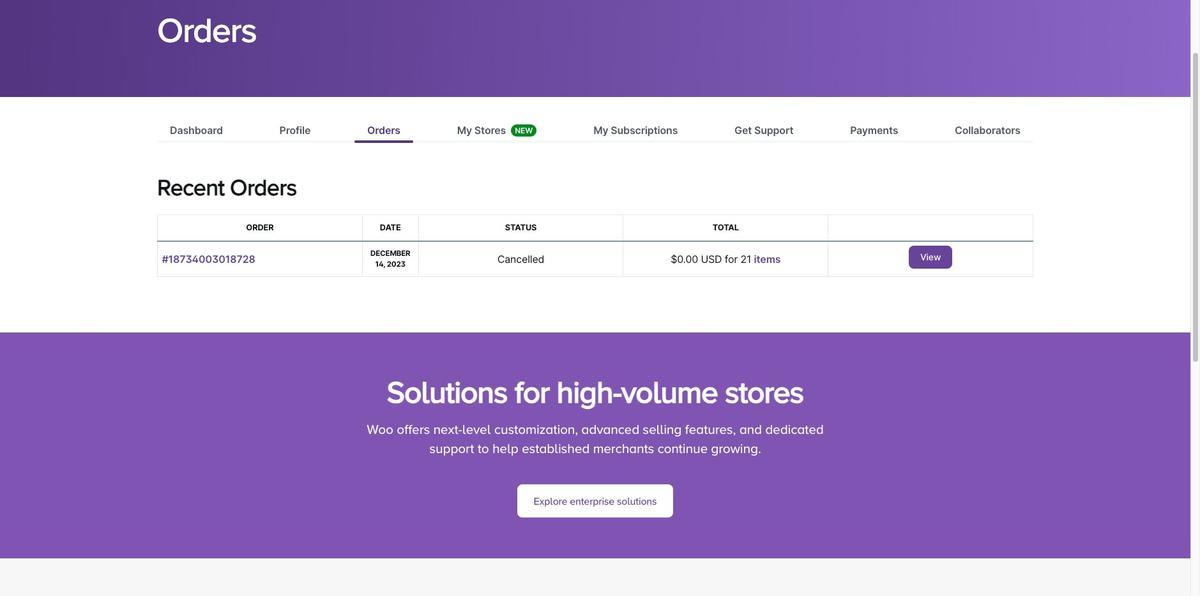 Task type: describe. For each thing, give the bounding box(es) containing it.
growing.
[[711, 441, 762, 456]]

explore enterprise solutions link
[[517, 485, 674, 518]]

selling
[[643, 423, 682, 437]]

orders link
[[355, 123, 413, 141]]

dashboard
[[170, 124, 223, 137]]

collaborators
[[955, 124, 1021, 137]]

items link
[[754, 253, 781, 266]]

collaborators link
[[943, 123, 1034, 141]]

stores
[[475, 124, 506, 137]]

order
[[246, 223, 274, 233]]

my subscriptions
[[594, 124, 678, 137]]

profile link
[[267, 123, 324, 141]]

total
[[713, 223, 739, 233]]

solutions for high-volume stores
[[387, 375, 804, 410]]

dedicated
[[766, 423, 824, 437]]

orders inside the orders link
[[367, 124, 401, 137]]

woo offers next-level customization, advanced selling features, and dedicated support to help established merchants continue growing.
[[367, 423, 824, 456]]

stores
[[726, 375, 804, 410]]

get
[[735, 124, 752, 137]]

dashboard link
[[157, 123, 236, 141]]

status
[[505, 223, 537, 233]]

#18734003018728
[[162, 253, 255, 266]]

solutions
[[387, 375, 508, 410]]

help
[[493, 441, 519, 456]]

support
[[430, 441, 475, 456]]

1 vertical spatial for
[[515, 375, 550, 410]]

december
[[371, 249, 411, 258]]

14,
[[375, 260, 385, 269]]

continue
[[658, 441, 708, 456]]

next-
[[434, 423, 463, 437]]

0 vertical spatial orders
[[157, 10, 257, 49]]

21
[[741, 253, 752, 266]]

support
[[755, 124, 794, 137]]



Task type: locate. For each thing, give the bounding box(es) containing it.
profile
[[280, 124, 311, 137]]

woo
[[367, 423, 394, 437]]

new
[[515, 126, 533, 135]]

solutions
[[617, 496, 657, 508]]

items
[[754, 253, 781, 266]]

my left the subscriptions
[[594, 124, 609, 137]]

recent orders
[[157, 175, 297, 200]]

view link
[[909, 246, 953, 269]]

$ 0.00 usd for 21 items
[[671, 253, 781, 266]]

1 horizontal spatial for
[[725, 253, 738, 266]]

payments
[[851, 124, 899, 137]]

december 14, 2023
[[371, 249, 411, 269]]

0 vertical spatial for
[[725, 253, 738, 266]]

get support link
[[722, 123, 807, 141]]

payments link
[[838, 123, 912, 141]]

advanced
[[582, 423, 640, 437]]

subscriptions
[[611, 124, 678, 137]]

date
[[380, 223, 401, 233]]

for left 21
[[725, 253, 738, 266]]

high-
[[557, 375, 622, 410]]

and
[[740, 423, 762, 437]]

features,
[[685, 423, 737, 437]]

cancelled
[[498, 253, 545, 266]]

enterprise
[[570, 496, 615, 508]]

my left stores
[[457, 124, 472, 137]]

to
[[478, 441, 489, 456]]

volume
[[622, 375, 718, 410]]

$
[[671, 253, 678, 266]]

view
[[921, 252, 942, 263]]

#18734003018728 link
[[162, 253, 255, 266]]

my subscriptions link
[[581, 123, 691, 141]]

my stores
[[457, 124, 506, 137]]

established
[[522, 441, 590, 456]]

explore
[[534, 496, 568, 508]]

my
[[457, 124, 472, 137], [594, 124, 609, 137]]

usd
[[701, 253, 722, 266]]

customization,
[[494, 423, 578, 437]]

2 my from the left
[[594, 124, 609, 137]]

0 horizontal spatial my
[[457, 124, 472, 137]]

2 vertical spatial orders
[[230, 175, 297, 200]]

0.00
[[678, 253, 699, 266]]

explore enterprise solutions
[[534, 496, 657, 508]]

get support
[[735, 124, 794, 137]]

for up customization,
[[515, 375, 550, 410]]

for
[[725, 253, 738, 266], [515, 375, 550, 410]]

1 vertical spatial orders
[[367, 124, 401, 137]]

merchants
[[593, 441, 655, 456]]

1 horizontal spatial my
[[594, 124, 609, 137]]

my for my subscriptions
[[594, 124, 609, 137]]

recent
[[157, 175, 225, 200]]

level
[[463, 423, 491, 437]]

my for my stores
[[457, 124, 472, 137]]

1 my from the left
[[457, 124, 472, 137]]

0 horizontal spatial for
[[515, 375, 550, 410]]

offers
[[397, 423, 430, 437]]

orders
[[157, 10, 257, 49], [367, 124, 401, 137], [230, 175, 297, 200]]

2023
[[387, 260, 406, 269]]



Task type: vqa. For each thing, say whether or not it's contained in the screenshot.
Orders
yes



